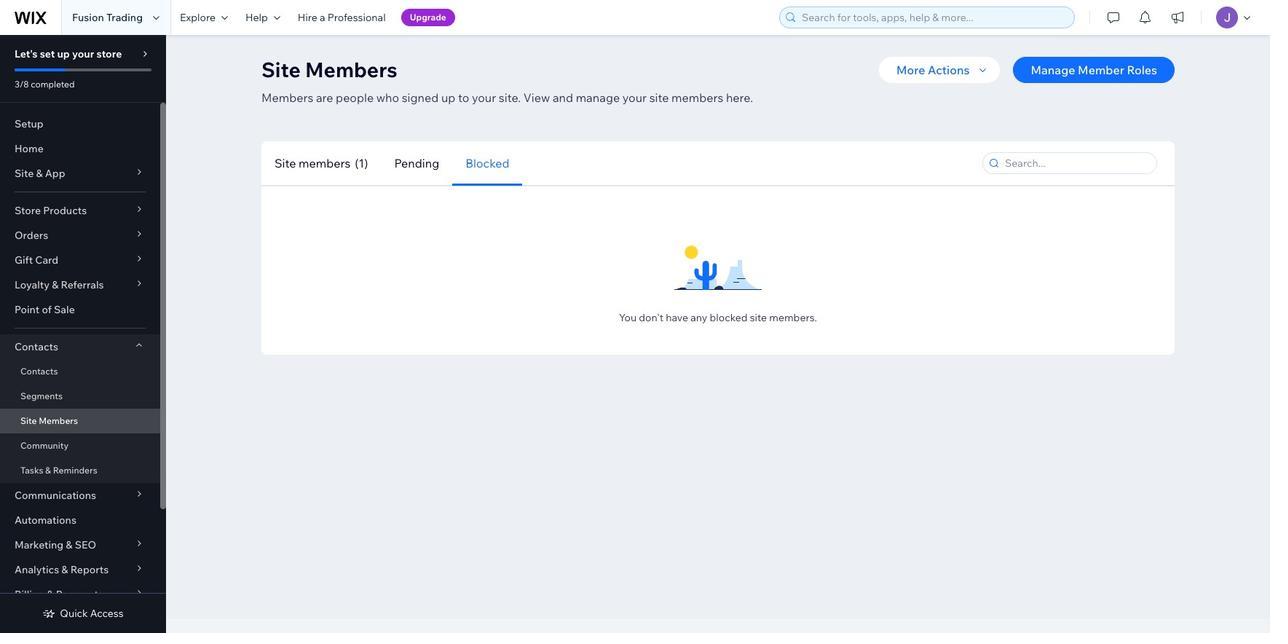 Task type: locate. For each thing, give the bounding box(es) containing it.
billing & payments button
[[0, 582, 160, 607]]

reports
[[70, 563, 109, 576]]

site members up 'community'
[[20, 415, 78, 426]]

billing & payments
[[15, 588, 103, 601]]

site.
[[499, 90, 521, 105]]

let's
[[15, 47, 38, 60]]

site right manage
[[650, 90, 669, 105]]

contacts button
[[0, 334, 160, 359]]

up right set
[[57, 47, 70, 60]]

1 vertical spatial site
[[750, 311, 767, 324]]

members left (1)
[[299, 156, 351, 170]]

1 vertical spatial site members
[[20, 415, 78, 426]]

you
[[619, 311, 637, 324]]

point of sale
[[15, 303, 75, 316]]

0 vertical spatial members
[[305, 57, 398, 82]]

site right blocked
[[750, 311, 767, 324]]

quick
[[60, 607, 88, 620]]

members are people who signed up to your site. view and manage your site members here.
[[262, 90, 753, 105]]

card
[[35, 254, 58, 267]]

contacts inside popup button
[[15, 340, 58, 353]]

& for billing
[[47, 588, 54, 601]]

billing
[[15, 588, 45, 601]]

quick access button
[[43, 607, 124, 620]]

are
[[316, 90, 333, 105]]

1 horizontal spatial site members
[[262, 57, 398, 82]]

site
[[262, 57, 301, 82], [275, 156, 296, 170], [15, 167, 34, 180], [20, 415, 37, 426]]

more actions button
[[880, 57, 1001, 83]]

sale
[[54, 303, 75, 316]]

contacts link
[[0, 359, 160, 384]]

0 horizontal spatial up
[[57, 47, 70, 60]]

& left reports
[[61, 563, 68, 576]]

& right tasks
[[45, 465, 51, 476]]

reminders
[[53, 465, 97, 476]]

site members up are
[[262, 57, 398, 82]]

0 vertical spatial site members
[[262, 57, 398, 82]]

analytics & reports button
[[0, 557, 160, 582]]

marketing
[[15, 538, 64, 552]]

contacts down the point of sale
[[15, 340, 58, 353]]

up left to
[[441, 90, 456, 105]]

site members
[[262, 57, 398, 82], [20, 415, 78, 426]]

& for marketing
[[66, 538, 73, 552]]

analytics & reports
[[15, 563, 109, 576]]

upgrade button
[[401, 9, 455, 26]]

blocked button
[[453, 141, 523, 185]]

your
[[72, 47, 94, 60], [472, 90, 496, 105], [623, 90, 647, 105]]

access
[[90, 607, 124, 620]]

& inside popup button
[[47, 588, 54, 601]]

contacts
[[15, 340, 58, 353], [20, 366, 58, 377]]

0 horizontal spatial your
[[72, 47, 94, 60]]

members
[[305, 57, 398, 82], [262, 90, 314, 105], [39, 415, 78, 426]]

set
[[40, 47, 55, 60]]

members left are
[[262, 90, 314, 105]]

0 horizontal spatial site
[[650, 90, 669, 105]]

point
[[15, 303, 40, 316]]

of
[[42, 303, 52, 316]]

1 vertical spatial members
[[262, 90, 314, 105]]

products
[[43, 204, 87, 217]]

contacts up segments
[[20, 366, 58, 377]]

&
[[36, 167, 43, 180], [52, 278, 59, 291], [45, 465, 51, 476], [66, 538, 73, 552], [61, 563, 68, 576], [47, 588, 54, 601]]

community
[[20, 440, 69, 451]]

0 horizontal spatial site members
[[20, 415, 78, 426]]

manage member roles button
[[1014, 57, 1175, 83]]

tab list
[[262, 141, 763, 185]]

1 vertical spatial contacts
[[20, 366, 58, 377]]

your right to
[[472, 90, 496, 105]]

marketing & seo button
[[0, 533, 160, 557]]

0 vertical spatial up
[[57, 47, 70, 60]]

(1)
[[355, 156, 368, 170]]

your left store
[[72, 47, 94, 60]]

your inside 'sidebar' element
[[72, 47, 94, 60]]

tasks & reminders link
[[0, 458, 160, 483]]

1 horizontal spatial members
[[672, 90, 724, 105]]

members inside tab list
[[299, 156, 351, 170]]

members inside 'sidebar' element
[[39, 415, 78, 426]]

1 vertical spatial members
[[299, 156, 351, 170]]

segments
[[20, 391, 63, 401]]

fusion
[[72, 11, 104, 24]]

0 horizontal spatial members
[[299, 156, 351, 170]]

hire a professional link
[[289, 0, 395, 35]]

communications
[[15, 489, 96, 502]]

trading
[[106, 11, 143, 24]]

members
[[672, 90, 724, 105], [299, 156, 351, 170]]

& right loyalty
[[52, 278, 59, 291]]

& left seo
[[66, 538, 73, 552]]

your right manage
[[623, 90, 647, 105]]

contacts for the contacts link
[[20, 366, 58, 377]]

loyalty & referrals
[[15, 278, 104, 291]]

2 vertical spatial members
[[39, 415, 78, 426]]

blocked
[[466, 156, 510, 170]]

site inside tab list
[[275, 156, 296, 170]]

setup link
[[0, 111, 160, 136]]

& left app
[[36, 167, 43, 180]]

up
[[57, 47, 70, 60], [441, 90, 456, 105]]

members left here.
[[672, 90, 724, 105]]

members up 'community'
[[39, 415, 78, 426]]

home
[[15, 142, 44, 155]]

analytics
[[15, 563, 59, 576]]

explore
[[180, 11, 216, 24]]

2 horizontal spatial your
[[623, 90, 647, 105]]

& right billing at the bottom left of the page
[[47, 588, 54, 601]]

0 vertical spatial contacts
[[15, 340, 58, 353]]

sidebar element
[[0, 35, 166, 633]]

1 vertical spatial up
[[441, 90, 456, 105]]

loyalty & referrals button
[[0, 273, 160, 297]]

site members inside 'sidebar' element
[[20, 415, 78, 426]]

members up people
[[305, 57, 398, 82]]

help
[[246, 11, 268, 24]]

tasks
[[20, 465, 43, 476]]

gift
[[15, 254, 33, 267]]

and
[[553, 90, 573, 105]]

have
[[666, 311, 689, 324]]

manage
[[576, 90, 620, 105]]



Task type: describe. For each thing, give the bounding box(es) containing it.
seo
[[75, 538, 96, 552]]

fusion trading
[[72, 11, 143, 24]]

store products button
[[0, 198, 160, 223]]

1 horizontal spatial your
[[472, 90, 496, 105]]

pending
[[395, 156, 440, 170]]

orders
[[15, 229, 48, 242]]

manage
[[1031, 63, 1076, 77]]

manage member roles
[[1031, 63, 1158, 77]]

orders button
[[0, 223, 160, 248]]

store
[[15, 204, 41, 217]]

professional
[[328, 11, 386, 24]]

actions
[[928, 63, 970, 77]]

roles
[[1128, 63, 1158, 77]]

members.
[[770, 311, 818, 324]]

0 vertical spatial members
[[672, 90, 724, 105]]

site members link
[[0, 409, 160, 434]]

marketing & seo
[[15, 538, 96, 552]]

app
[[45, 167, 65, 180]]

referrals
[[61, 278, 104, 291]]

segments link
[[0, 384, 160, 409]]

upgrade
[[410, 12, 447, 23]]

community link
[[0, 434, 160, 458]]

3/8
[[15, 79, 29, 90]]

member
[[1078, 63, 1125, 77]]

hire a professional
[[298, 11, 386, 24]]

3/8 completed
[[15, 79, 75, 90]]

empty state_generic_nothing here_desert image
[[675, 217, 762, 305]]

signed
[[402, 90, 439, 105]]

contacts for contacts popup button
[[15, 340, 58, 353]]

a
[[320, 11, 325, 24]]

here.
[[726, 90, 753, 105]]

more actions
[[897, 63, 970, 77]]

& for tasks
[[45, 465, 51, 476]]

hire
[[298, 11, 318, 24]]

help button
[[237, 0, 289, 35]]

view
[[524, 90, 550, 105]]

people
[[336, 90, 374, 105]]

who
[[377, 90, 399, 105]]

you don't have any blocked site members.
[[619, 311, 818, 324]]

store products
[[15, 204, 87, 217]]

tasks & reminders
[[20, 465, 97, 476]]

Search for tools, apps, help & more... field
[[798, 7, 1070, 28]]

0 vertical spatial site
[[650, 90, 669, 105]]

pending button
[[381, 141, 453, 185]]

gift card button
[[0, 248, 160, 273]]

point of sale link
[[0, 297, 160, 322]]

1 horizontal spatial up
[[441, 90, 456, 105]]

don't
[[639, 311, 664, 324]]

automations
[[15, 514, 76, 527]]

payments
[[56, 588, 103, 601]]

let's set up your store
[[15, 47, 122, 60]]

1 horizontal spatial site
[[750, 311, 767, 324]]

loyalty
[[15, 278, 50, 291]]

quick access
[[60, 607, 124, 620]]

blocked
[[710, 311, 748, 324]]

& for site
[[36, 167, 43, 180]]

& for analytics
[[61, 563, 68, 576]]

gift card
[[15, 254, 58, 267]]

completed
[[31, 79, 75, 90]]

Search... field
[[1001, 153, 1153, 173]]

site & app button
[[0, 161, 160, 186]]

communications button
[[0, 483, 160, 508]]

store
[[96, 47, 122, 60]]

up inside 'sidebar' element
[[57, 47, 70, 60]]

any
[[691, 311, 708, 324]]

setup
[[15, 117, 44, 130]]

site members (1)
[[275, 156, 368, 170]]

automations link
[[0, 508, 160, 533]]

to
[[458, 90, 469, 105]]

tab list containing site members
[[262, 141, 763, 185]]

site inside dropdown button
[[15, 167, 34, 180]]

& for loyalty
[[52, 278, 59, 291]]

home link
[[0, 136, 160, 161]]



Task type: vqa. For each thing, say whether or not it's contained in the screenshot.
month
no



